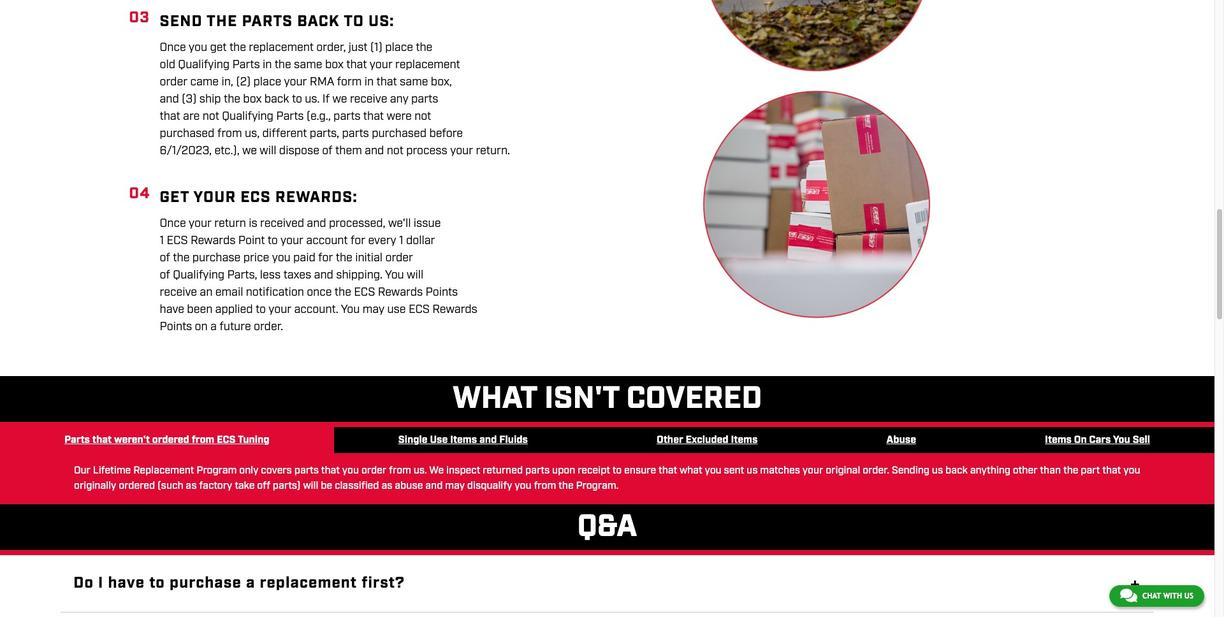 Task type: vqa. For each thing, say whether or not it's contained in the screenshot.
purchase
yes



Task type: describe. For each thing, give the bounding box(es) containing it.
that left what
[[659, 464, 677, 478]]

6/1/2023,
[[160, 144, 212, 159]]

1 vertical spatial purchase
[[170, 573, 242, 594]]

receive inside once you get the replacement order, just (1) place the old qualifying parts in the same box that your replacement order came in, (2) place your rma form in that same box, and (3) ship the box back to us. if we receive any parts that are not qualifying parts (e.g., parts that were not purchased from us, different parts, parts purchased before 6/1/2023, etc.), we will dispose of them and not process your return.
[[350, 92, 387, 107]]

program.
[[576, 479, 619, 493]]

originally
[[74, 479, 116, 493]]

get
[[160, 188, 189, 208]]

paid
[[293, 251, 315, 266]]

account
[[306, 233, 348, 249]]

order,
[[316, 40, 346, 56]]

other
[[1013, 464, 1038, 478]]

lifetime
[[93, 464, 131, 478]]

inspect
[[446, 464, 480, 478]]

order inside once your return is received and processed, we'll issue 1 ecs rewards point to your account for every 1 dollar of the purchase price you paid for the initial order of qualifying parts, less taxes and shipping. you will receive an email notification once the ecs rewards points have been applied to your account. you may use ecs rewards points on a future order.
[[385, 251, 413, 266]]

order inside once you get the replacement order, just (1) place the old qualifying parts in the same box that your replacement order came in, (2) place your rma form in that same box, and (3) ship the box back to us. if we receive any parts that are not qualifying parts (e.g., parts that were not purchased from us, different parts, parts purchased before 6/1/2023, etc.), we will dispose of them and not process your return.
[[160, 75, 187, 90]]

2 vertical spatial rewards
[[432, 302, 477, 317]]

ecs right use
[[409, 302, 430, 317]]

order. inside once your return is received and processed, we'll issue 1 ecs rewards point to your account for every 1 dollar of the purchase price you paid for the initial order of qualifying parts, less taxes and shipping. you will receive an email notification once the ecs rewards points have been applied to your account. you may use ecs rewards points on a future order.
[[254, 319, 283, 335]]

first?
[[362, 573, 405, 594]]

form
[[337, 75, 362, 90]]

2 1 from the left
[[399, 233, 403, 249]]

that left are
[[160, 109, 180, 124]]

take
[[235, 479, 255, 493]]

tuning
[[238, 434, 269, 447]]

and up once
[[314, 268, 333, 283]]

that up be
[[321, 464, 340, 478]]

that right "part"
[[1102, 464, 1121, 478]]

what
[[453, 379, 537, 420]]

ecs down get at the left top of page
[[167, 233, 188, 249]]

the down the in,
[[224, 92, 240, 107]]

if
[[322, 92, 330, 107]]

be
[[321, 479, 332, 493]]

ordered inside our lifetime replacement program only covers parts that you order from us.  we inspect returned parts upon receipt to ensure that what you sent us matches your original order.  sending us back anything other than the part that you originally ordered (such as factory take off parts) will be classified as abuse and may disqualify you from the program.
[[119, 479, 155, 493]]

to down "received"
[[268, 233, 278, 249]]

and right them
[[365, 144, 384, 159]]

our
[[74, 464, 91, 478]]

purchase inside once your return is received and processed, we'll issue 1 ecs rewards point to your account for every 1 dollar of the purchase price you paid for the initial order of qualifying parts, less taxes and shipping. you will receive an email notification once the ecs rewards points have been applied to your account. you may use ecs rewards points on a future order.
[[192, 251, 241, 266]]

0 horizontal spatial rewards
[[191, 233, 236, 249]]

any
[[390, 92, 408, 107]]

2 vertical spatial of
[[160, 268, 170, 283]]

get
[[210, 40, 227, 56]]

the right get
[[229, 40, 246, 56]]

you down returned
[[515, 479, 531, 493]]

us:
[[368, 12, 394, 32]]

you up classified
[[342, 464, 359, 478]]

1 lifetime replacement image from the top
[[703, 0, 930, 71]]

our lifetime replacement program only covers parts that you order from us.  we inspect returned parts upon receipt to ensure that what you sent us matches your original order.  sending us back anything other than the part that you originally ordered (such as factory take off parts) will be classified as abuse and may disqualify you from the program.
[[74, 464, 1140, 493]]

(3)
[[182, 92, 197, 107]]

2 us from the left
[[932, 464, 943, 478]]

use
[[430, 434, 448, 447]]

may inside our lifetime replacement program only covers parts that you order from us.  we inspect returned parts upon receipt to ensure that what you sent us matches your original order.  sending us back anything other than the part that you originally ordered (such as factory take off parts) will be classified as abuse and may disqualify you from the program.
[[445, 479, 465, 493]]

send the parts back to us:
[[160, 12, 394, 32]]

other
[[657, 434, 683, 447]]

parts inside button
[[64, 434, 90, 447]]

2 purchased from the left
[[372, 126, 427, 142]]

and inside button
[[479, 434, 497, 447]]

1 as from the left
[[186, 479, 197, 493]]

came
[[190, 75, 219, 90]]

email
[[215, 285, 243, 300]]

chat with us
[[1142, 592, 1193, 601]]

order inside our lifetime replacement program only covers parts that you order from us.  we inspect returned parts upon receipt to ensure that what you sent us matches your original order.  sending us back anything other than the part that you originally ordered (such as factory take off parts) will be classified as abuse and may disqualify you from the program.
[[361, 464, 386, 478]]

parts left upon
[[525, 464, 550, 478]]

your down (1)
[[370, 57, 393, 73]]

abuse button
[[822, 427, 981, 454]]

we
[[429, 464, 444, 478]]

original
[[826, 464, 860, 478]]

to inside once you get the replacement order, just (1) place the old qualifying parts in the same box that your replacement order came in, (2) place your rma form in that same box, and (3) ship the box back to us. if we receive any parts that are not qualifying parts (e.g., parts that were not purchased from us, different parts, parts purchased before 6/1/2023, etc.), we will dispose of them and not process your return.
[[292, 92, 302, 107]]

replacement
[[133, 464, 194, 478]]

comments image
[[1120, 588, 1137, 603]]

1 vertical spatial parts
[[276, 109, 304, 124]]

items on cars you sell
[[1045, 434, 1150, 447]]

account.
[[294, 302, 338, 317]]

from inside once you get the replacement order, just (1) place the old qualifying parts in the same box that your replacement order came in, (2) place your rma form in that same box, and (3) ship the box back to us. if we receive any parts that are not qualifying parts (e.g., parts that were not purchased from us, different parts, parts purchased before 6/1/2023, etc.), we will dispose of them and not process your return.
[[217, 126, 242, 142]]

order. inside our lifetime replacement program only covers parts that you order from us.  we inspect returned parts upon receipt to ensure that what you sent us matches your original order.  sending us back anything other than the part that you originally ordered (such as factory take off parts) will be classified as abuse and may disqualify you from the program.
[[863, 464, 889, 478]]

anything
[[970, 464, 1011, 478]]

other excluded items button
[[592, 427, 822, 454]]

them
[[335, 144, 362, 159]]

0 horizontal spatial not
[[203, 109, 219, 124]]

do
[[73, 573, 94, 594]]

the left "part"
[[1063, 464, 1078, 478]]

return
[[214, 216, 246, 231]]

applied
[[215, 302, 253, 317]]

classified
[[335, 479, 379, 493]]

your inside our lifetime replacement program only covers parts that you order from us.  we inspect returned parts upon receipt to ensure that what you sent us matches your original order.  sending us back anything other than the part that you originally ordered (such as factory take off parts) will be classified as abuse and may disqualify you from the program.
[[803, 464, 823, 478]]

price
[[243, 251, 269, 266]]

with
[[1163, 592, 1182, 601]]

isn't
[[544, 379, 619, 420]]

get your ecs rewards:
[[160, 188, 357, 208]]

parts,
[[310, 126, 339, 142]]

q&a
[[577, 507, 637, 548]]

1 vertical spatial points
[[160, 319, 192, 335]]

items inside 'button'
[[1045, 434, 1072, 447]]

etc.),
[[214, 144, 240, 159]]

what isn't covered
[[453, 379, 762, 420]]

single
[[398, 434, 428, 447]]

to right i
[[149, 573, 165, 594]]

1 vertical spatial in
[[365, 75, 374, 90]]

processed,
[[329, 216, 385, 231]]

excluded
[[686, 434, 728, 447]]

the right once
[[335, 285, 351, 300]]

once
[[307, 285, 332, 300]]

2 vertical spatial replacement
[[260, 573, 357, 594]]

parts up parts,
[[333, 109, 361, 124]]

only
[[239, 464, 258, 478]]

parts
[[242, 12, 293, 32]]

us. inside our lifetime replacement program only covers parts that you order from us.  we inspect returned parts upon receipt to ensure that what you sent us matches your original order.  sending us back anything other than the part that you originally ordered (such as factory take off parts) will be classified as abuse and may disqualify you from the program.
[[414, 464, 427, 478]]

cars
[[1089, 434, 1111, 447]]

once for send the parts back to us:
[[160, 40, 186, 56]]

0 vertical spatial in
[[263, 57, 272, 73]]

covered
[[627, 379, 762, 420]]

from up abuse
[[389, 464, 411, 478]]

the up been
[[173, 251, 190, 266]]

the up box,
[[416, 40, 432, 56]]

(e.g.,
[[307, 109, 331, 124]]

an
[[200, 285, 213, 300]]

part
[[1081, 464, 1100, 478]]

parts that weren't ordered from ecs tuning
[[64, 434, 269, 447]]

back inside our lifetime replacement program only covers parts that you order from us.  we inspect returned parts upon receipt to ensure that what you sent us matches your original order.  sending us back anything other than the part that you originally ordered (such as factory take off parts) will be classified as abuse and may disqualify you from the program.
[[945, 464, 968, 478]]

0 vertical spatial qualifying
[[178, 57, 230, 73]]

send
[[160, 12, 203, 32]]

received
[[260, 216, 304, 231]]

03
[[129, 8, 150, 28]]

your down your at left
[[189, 216, 212, 231]]

us,
[[245, 126, 260, 142]]

once your return is received and processed, we'll issue 1 ecs rewards point to your account for every 1 dollar of the purchase price you paid for the initial order of qualifying parts, less taxes and shipping. you will receive an email notification once the ecs rewards points have been applied to your account. you may use ecs rewards points on a future order.
[[160, 216, 477, 335]]

0 vertical spatial you
[[385, 268, 404, 283]]

were
[[387, 109, 412, 124]]

matches
[[760, 464, 800, 478]]

program
[[197, 464, 237, 478]]

0 horizontal spatial we
[[242, 144, 257, 159]]

that left were
[[363, 109, 384, 124]]

the up shipping.
[[336, 251, 352, 266]]

upon
[[552, 464, 575, 478]]

that down just
[[346, 57, 367, 73]]

1 horizontal spatial points
[[426, 285, 458, 300]]

1 horizontal spatial we
[[332, 92, 347, 107]]

chat
[[1142, 592, 1161, 601]]

your down "notification"
[[269, 302, 291, 317]]

abuse
[[395, 479, 423, 493]]

factory
[[199, 479, 232, 493]]

1 vertical spatial same
[[400, 75, 428, 90]]

your left rma
[[284, 75, 307, 90]]

dollar
[[406, 233, 435, 249]]



Task type: locate. For each thing, give the bounding box(es) containing it.
before
[[429, 126, 463, 142]]

1 horizontal spatial a
[[246, 573, 255, 594]]

0 horizontal spatial us
[[747, 464, 758, 478]]

us. inside once you get the replacement order, just (1) place the old qualifying parts in the same box that your replacement order came in, (2) place your rma form in that same box, and (3) ship the box back to us. if we receive any parts that are not qualifying parts (e.g., parts that were not purchased from us, different parts, parts purchased before 6/1/2023, etc.), we will dispose of them and not process your return.
[[305, 92, 320, 107]]

will
[[260, 144, 276, 159], [407, 268, 423, 283], [303, 479, 318, 493]]

1 vertical spatial receive
[[160, 285, 197, 300]]

parts,
[[227, 268, 257, 283]]

rewards up use
[[378, 285, 423, 300]]

(such
[[157, 479, 183, 493]]

1 vertical spatial will
[[407, 268, 423, 283]]

to down "notification"
[[256, 302, 266, 317]]

you down sell
[[1124, 464, 1140, 478]]

to left ensure
[[613, 464, 622, 478]]

have
[[160, 302, 184, 317], [108, 573, 145, 594]]

ordered
[[152, 434, 189, 447], [119, 479, 155, 493]]

order down 'every'
[[385, 251, 413, 266]]

your down "received"
[[281, 233, 303, 249]]

parts down box,
[[411, 92, 438, 107]]

0 horizontal spatial parts
[[64, 434, 90, 447]]

1 horizontal spatial will
[[303, 479, 318, 493]]

1 horizontal spatial back
[[945, 464, 968, 478]]

us right sending
[[932, 464, 943, 478]]

off
[[257, 479, 270, 493]]

have inside once your return is received and processed, we'll issue 1 ecs rewards point to your account for every 1 dollar of the purchase price you paid for the initial order of qualifying parts, less taxes and shipping. you will receive an email notification once the ecs rewards points have been applied to your account. you may use ecs rewards points on a future order.
[[160, 302, 184, 317]]

ecs
[[240, 188, 271, 208], [167, 233, 188, 249], [354, 285, 375, 300], [409, 302, 430, 317], [217, 434, 236, 447]]

1 horizontal spatial purchased
[[372, 126, 427, 142]]

and left fluids
[[479, 434, 497, 447]]

0 horizontal spatial for
[[318, 251, 333, 266]]

tab list containing parts that weren't ordered from ecs tuning
[[0, 427, 1215, 454]]

you left sell
[[1113, 434, 1130, 447]]

1 vertical spatial replacement
[[395, 57, 460, 73]]

2 horizontal spatial not
[[415, 109, 431, 124]]

your down before
[[450, 144, 473, 159]]

0 vertical spatial lifetime replacement image
[[703, 0, 930, 71]]

order up classified
[[361, 464, 386, 478]]

0 vertical spatial rewards
[[191, 233, 236, 249]]

weren't
[[114, 434, 150, 447]]

process
[[406, 144, 447, 159]]

0 horizontal spatial purchased
[[160, 126, 214, 142]]

ship
[[199, 92, 221, 107]]

that
[[346, 57, 367, 73], [376, 75, 397, 90], [160, 109, 180, 124], [363, 109, 384, 124], [92, 434, 112, 447], [321, 464, 340, 478], [659, 464, 677, 478], [1102, 464, 1121, 478]]

1 horizontal spatial receive
[[350, 92, 387, 107]]

less
[[260, 268, 281, 283]]

parts that weren't ordered from ecs tuning button
[[0, 427, 334, 454]]

1 vertical spatial ordered
[[119, 479, 155, 493]]

ecs inside button
[[217, 434, 236, 447]]

1 vertical spatial of
[[160, 251, 170, 266]]

place right (2)
[[253, 75, 281, 90]]

0 horizontal spatial you
[[341, 302, 360, 317]]

(2)
[[236, 75, 251, 90]]

we'll
[[388, 216, 411, 231]]

have left been
[[160, 302, 184, 317]]

2 vertical spatial will
[[303, 479, 318, 493]]

0 horizontal spatial box
[[243, 92, 262, 107]]

0 vertical spatial parts
[[232, 57, 260, 73]]

chat with us link
[[1109, 585, 1204, 607]]

receipt
[[578, 464, 610, 478]]

us
[[1184, 592, 1193, 601]]

different
[[262, 126, 307, 142]]

qualifying
[[178, 57, 230, 73], [222, 109, 273, 124], [173, 268, 224, 283]]

2 vertical spatial qualifying
[[173, 268, 224, 283]]

1 items from the left
[[450, 434, 477, 447]]

of inside once you get the replacement order, just (1) place the old qualifying parts in the same box that your replacement order came in, (2) place your rma form in that same box, and (3) ship the box back to us. if we receive any parts that are not qualifying parts (e.g., parts that were not purchased from us, different parts, parts purchased before 6/1/2023, etc.), we will dispose of them and not process your return.
[[322, 144, 333, 159]]

same
[[294, 57, 322, 73], [400, 75, 428, 90]]

1 horizontal spatial order.
[[863, 464, 889, 478]]

disqualify
[[467, 479, 512, 493]]

we
[[332, 92, 347, 107], [242, 144, 257, 159]]

once inside once you get the replacement order, just (1) place the old qualifying parts in the same box that your replacement order came in, (2) place your rma form in that same box, and (3) ship the box back to us. if we receive any parts that are not qualifying parts (e.g., parts that were not purchased from us, different parts, parts purchased before 6/1/2023, etc.), we will dispose of them and not process your return.
[[160, 40, 186, 56]]

1 horizontal spatial for
[[351, 233, 365, 249]]

not right were
[[415, 109, 431, 124]]

for
[[351, 233, 365, 249], [318, 251, 333, 266]]

rewards down return
[[191, 233, 236, 249]]

1 horizontal spatial box
[[325, 57, 344, 73]]

receive inside once your return is received and processed, we'll issue 1 ecs rewards point to your account for every 1 dollar of the purchase price you paid for the initial order of qualifying parts, less taxes and shipping. you will receive an email notification once the ecs rewards points have been applied to your account. you may use ecs rewards points on a future order.
[[160, 285, 197, 300]]

0 vertical spatial of
[[322, 144, 333, 159]]

0 horizontal spatial 1
[[160, 233, 164, 249]]

ordered inside button
[[152, 434, 189, 447]]

issue
[[414, 216, 441, 231]]

you right the account.
[[341, 302, 360, 317]]

shipping.
[[336, 268, 383, 283]]

initial
[[355, 251, 383, 266]]

2 vertical spatial parts
[[64, 434, 90, 447]]

ordered down lifetime
[[119, 479, 155, 493]]

0 horizontal spatial same
[[294, 57, 322, 73]]

points down dollar
[[426, 285, 458, 300]]

old
[[160, 57, 175, 73]]

you up less on the left of the page
[[272, 251, 291, 266]]

order
[[160, 75, 187, 90], [385, 251, 413, 266], [361, 464, 386, 478]]

from up program
[[192, 434, 214, 447]]

parts up them
[[342, 126, 369, 142]]

we down us,
[[242, 144, 257, 159]]

back inside once you get the replacement order, just (1) place the old qualifying parts in the same box that your replacement order came in, (2) place your rma form in that same box, and (3) ship the box back to us. if we receive any parts that are not qualifying parts (e.g., parts that were not purchased from us, different parts, parts purchased before 6/1/2023, etc.), we will dispose of them and not process your return.
[[264, 92, 289, 107]]

0 vertical spatial order.
[[254, 319, 283, 335]]

0 vertical spatial for
[[351, 233, 365, 249]]

04
[[129, 183, 150, 204]]

0 vertical spatial us.
[[305, 92, 320, 107]]

0 horizontal spatial us.
[[305, 92, 320, 107]]

receive up been
[[160, 285, 197, 300]]

order. right original
[[863, 464, 889, 478]]

1 horizontal spatial items
[[731, 434, 758, 447]]

in right form on the top of page
[[365, 75, 374, 90]]

a inside once your return is received and processed, we'll issue 1 ecs rewards point to your account for every 1 dollar of the purchase price you paid for the initial order of qualifying parts, less taxes and shipping. you will receive an email notification once the ecs rewards points have been applied to your account. you may use ecs rewards points on a future order.
[[210, 319, 217, 335]]

will inside once you get the replacement order, just (1) place the old qualifying parts in the same box that your replacement order came in, (2) place your rma form in that same box, and (3) ship the box back to us. if we receive any parts that are not qualifying parts (e.g., parts that were not purchased from us, different parts, parts purchased before 6/1/2023, etc.), we will dispose of them and not process your return.
[[260, 144, 276, 159]]

from inside button
[[192, 434, 214, 447]]

1 horizontal spatial same
[[400, 75, 428, 90]]

order. right future
[[254, 319, 283, 335]]

parts
[[411, 92, 438, 107], [333, 109, 361, 124], [342, 126, 369, 142], [294, 464, 319, 478], [525, 464, 550, 478]]

0 vertical spatial same
[[294, 57, 322, 73]]

items for excluded
[[731, 434, 758, 447]]

for down account
[[318, 251, 333, 266]]

us. left "if"
[[305, 92, 320, 107]]

0 vertical spatial ordered
[[152, 434, 189, 447]]

once inside once your return is received and processed, we'll issue 1 ecs rewards point to your account for every 1 dollar of the purchase price you paid for the initial order of qualifying parts, less taxes and shipping. you will receive an email notification once the ecs rewards points have been applied to your account. you may use ecs rewards points on a future order.
[[160, 216, 186, 231]]

box down order,
[[325, 57, 344, 73]]

1 down get at the left top of page
[[160, 233, 164, 249]]

fluids
[[499, 434, 528, 447]]

sending
[[892, 464, 930, 478]]

dispose
[[279, 144, 319, 159]]

returned
[[483, 464, 523, 478]]

point
[[238, 233, 265, 249]]

in,
[[222, 75, 233, 90]]

rewards:
[[275, 188, 357, 208]]

0 horizontal spatial items
[[450, 434, 477, 447]]

us right sent
[[747, 464, 758, 478]]

0 vertical spatial will
[[260, 144, 276, 159]]

0 vertical spatial points
[[426, 285, 458, 300]]

receive down form on the top of page
[[350, 92, 387, 107]]

your left original
[[803, 464, 823, 478]]

qualifying up the came
[[178, 57, 230, 73]]

the down the "send the parts back to us:"
[[275, 57, 291, 73]]

0 vertical spatial once
[[160, 40, 186, 56]]

0 horizontal spatial have
[[108, 573, 145, 594]]

parts
[[232, 57, 260, 73], [276, 109, 304, 124], [64, 434, 90, 447]]

that up 'any'
[[376, 75, 397, 90]]

1 us from the left
[[747, 464, 758, 478]]

we right "if"
[[332, 92, 347, 107]]

1 horizontal spatial place
[[385, 40, 413, 56]]

0 horizontal spatial a
[[210, 319, 217, 335]]

you inside once your return is received and processed, we'll issue 1 ecs rewards point to your account for every 1 dollar of the purchase price you paid for the initial order of qualifying parts, less taxes and shipping. you will receive an email notification once the ecs rewards points have been applied to your account. you may use ecs rewards points on a future order.
[[272, 251, 291, 266]]

1 horizontal spatial us
[[932, 464, 943, 478]]

ecs up is on the left top of page
[[240, 188, 271, 208]]

you up use
[[385, 268, 404, 283]]

you left get
[[189, 40, 207, 56]]

0 horizontal spatial place
[[253, 75, 281, 90]]

box down (2)
[[243, 92, 262, 107]]

items for use
[[450, 434, 477, 447]]

single use items and fluids button
[[334, 427, 592, 454]]

same up 'any'
[[400, 75, 428, 90]]

to left "if"
[[292, 92, 302, 107]]

2 as from the left
[[381, 479, 392, 493]]

may
[[363, 302, 385, 317], [445, 479, 465, 493]]

on
[[1074, 434, 1087, 447]]

and inside our lifetime replacement program only covers parts that you order from us.  we inspect returned parts upon receipt to ensure that what you sent us matches your original order.  sending us back anything other than the part that you originally ordered (such as factory take off parts) will be classified as abuse and may disqualify you from the program.
[[425, 479, 443, 493]]

1 horizontal spatial rewards
[[378, 285, 423, 300]]

you left sent
[[705, 464, 722, 478]]

use
[[387, 302, 406, 317]]

0 vertical spatial place
[[385, 40, 413, 56]]

and left the (3)
[[160, 92, 179, 107]]

may inside once your return is received and processed, we'll issue 1 ecs rewards point to your account for every 1 dollar of the purchase price you paid for the initial order of qualifying parts, less taxes and shipping. you will receive an email notification once the ecs rewards points have been applied to your account. you may use ecs rewards points on a future order.
[[363, 302, 385, 317]]

you inside once you get the replacement order, just (1) place the old qualifying parts in the same box that your replacement order came in, (2) place your rma form in that same box, and (3) ship the box back to us. if we receive any parts that are not qualifying parts (e.g., parts that were not purchased from us, different parts, parts purchased before 6/1/2023, etc.), we will dispose of them and not process your return.
[[189, 40, 207, 56]]

parts up "parts)"
[[294, 464, 319, 478]]

rma
[[310, 75, 334, 90]]

sent
[[724, 464, 744, 478]]

1 vertical spatial a
[[246, 573, 255, 594]]

in down parts
[[263, 57, 272, 73]]

1 vertical spatial we
[[242, 144, 257, 159]]

0 horizontal spatial may
[[363, 302, 385, 317]]

1 horizontal spatial parts
[[232, 57, 260, 73]]

of
[[322, 144, 333, 159], [160, 251, 170, 266], [160, 268, 170, 283]]

us. left we
[[414, 464, 427, 478]]

may left use
[[363, 302, 385, 317]]

your
[[194, 188, 236, 208]]

will down dollar
[[407, 268, 423, 283]]

other excluded items
[[657, 434, 758, 447]]

1 vertical spatial qualifying
[[222, 109, 273, 124]]

lifetime replacement image
[[703, 0, 930, 71], [703, 91, 930, 318]]

abuse
[[886, 434, 916, 447]]

1 once from the top
[[160, 40, 186, 56]]

0 vertical spatial replacement
[[249, 40, 314, 56]]

back up different
[[264, 92, 289, 107]]

1 vertical spatial box
[[243, 92, 262, 107]]

1 horizontal spatial may
[[445, 479, 465, 493]]

from up etc.),
[[217, 126, 242, 142]]

place right (1)
[[385, 40, 413, 56]]

for down processed, in the top left of the page
[[351, 233, 365, 249]]

same up rma
[[294, 57, 322, 73]]

the down upon
[[559, 479, 574, 493]]

2 items from the left
[[731, 434, 758, 447]]

as right the (such
[[186, 479, 197, 493]]

items
[[450, 434, 477, 447], [731, 434, 758, 447], [1045, 434, 1072, 447]]

once up old
[[160, 40, 186, 56]]

qualifying up an
[[173, 268, 224, 283]]

our lifetime replacement program only covers parts that you order from us.  we inspect returned parts upon receipt to ensure that what you sent us matches your original order.  sending us back anything other than the part that you originally ordered (such as factory take off parts) will be classified as abuse and may disqualify you from the program. tab panel
[[74, 464, 1141, 494]]

0 vertical spatial a
[[210, 319, 217, 335]]

once for get your ecs rewards:
[[160, 216, 186, 231]]

do i have to purchase a replacement first?
[[73, 573, 405, 594]]

order down old
[[160, 75, 187, 90]]

1 vertical spatial us.
[[414, 464, 427, 478]]

that inside button
[[92, 434, 112, 447]]

receive
[[350, 92, 387, 107], [160, 285, 197, 300]]

1 vertical spatial back
[[945, 464, 968, 478]]

1 purchased from the left
[[160, 126, 214, 142]]

than
[[1040, 464, 1061, 478]]

from down upon
[[534, 479, 556, 493]]

will inside once your return is received and processed, we'll issue 1 ecs rewards point to your account for every 1 dollar of the purchase price you paid for the initial order of qualifying parts, less taxes and shipping. you will receive an email notification once the ecs rewards points have been applied to your account. you may use ecs rewards points on a future order.
[[407, 268, 423, 283]]

1 vertical spatial order
[[385, 251, 413, 266]]

1 vertical spatial order.
[[863, 464, 889, 478]]

0 vertical spatial box
[[325, 57, 344, 73]]

2 horizontal spatial items
[[1045, 434, 1072, 447]]

and down we
[[425, 479, 443, 493]]

0 vertical spatial receive
[[350, 92, 387, 107]]

return.
[[476, 144, 510, 159]]

1 vertical spatial may
[[445, 479, 465, 493]]

on
[[195, 319, 208, 335]]

1 vertical spatial rewards
[[378, 285, 423, 300]]

0 vertical spatial back
[[264, 92, 289, 107]]

that left weren't
[[92, 434, 112, 447]]

0 vertical spatial may
[[363, 302, 385, 317]]

ensure
[[624, 464, 656, 478]]

every
[[368, 233, 396, 249]]

1
[[160, 233, 164, 249], [399, 233, 403, 249]]

your
[[370, 57, 393, 73], [284, 75, 307, 90], [450, 144, 473, 159], [189, 216, 212, 231], [281, 233, 303, 249], [269, 302, 291, 317], [803, 464, 823, 478]]

as
[[186, 479, 197, 493], [381, 479, 392, 493]]

2 vertical spatial you
[[1113, 434, 1130, 447]]

(1)
[[370, 40, 382, 56]]

you inside 'button'
[[1113, 434, 1130, 447]]

0 vertical spatial we
[[332, 92, 347, 107]]

tab list
[[0, 427, 1215, 454]]

purchased down were
[[372, 126, 427, 142]]

1 horizontal spatial not
[[387, 144, 403, 159]]

ecs down shipping.
[[354, 285, 375, 300]]

1 horizontal spatial as
[[381, 479, 392, 493]]

to inside our lifetime replacement program only covers parts that you order from us.  we inspect returned parts upon receipt to ensure that what you sent us matches your original order.  sending us back anything other than the part that you originally ordered (such as factory take off parts) will be classified as abuse and may disqualify you from the program.
[[613, 464, 622, 478]]

to
[[344, 12, 364, 32]]

what
[[680, 464, 702, 478]]

0 horizontal spatial points
[[160, 319, 192, 335]]

have right i
[[108, 573, 145, 594]]

3 items from the left
[[1045, 434, 1072, 447]]

2 once from the top
[[160, 216, 186, 231]]

1 vertical spatial once
[[160, 216, 186, 231]]

just
[[349, 40, 368, 56]]

2 vertical spatial order
[[361, 464, 386, 478]]

1 horizontal spatial you
[[385, 268, 404, 283]]

0 horizontal spatial as
[[186, 479, 197, 493]]

ordered up replacement
[[152, 434, 189, 447]]

covers
[[261, 464, 292, 478]]

1 vertical spatial place
[[253, 75, 281, 90]]

1 horizontal spatial 1
[[399, 233, 403, 249]]

2 lifetime replacement image from the top
[[703, 91, 930, 318]]

as left abuse
[[381, 479, 392, 493]]

rewards right use
[[432, 302, 477, 317]]

qualifying inside once your return is received and processed, we'll issue 1 ecs rewards point to your account for every 1 dollar of the purchase price you paid for the initial order of qualifying parts, less taxes and shipping. you will receive an email notification once the ecs rewards points have been applied to your account. you may use ecs rewards points on a future order.
[[173, 268, 224, 283]]

once down get at the left top of page
[[160, 216, 186, 231]]

items on cars you sell button
[[981, 427, 1215, 454]]

will inside our lifetime replacement program only covers parts that you order from us.  we inspect returned parts upon receipt to ensure that what you sent us matches your original order.  sending us back anything other than the part that you originally ordered (such as factory take off parts) will be classified as abuse and may disqualify you from the program.
[[303, 479, 318, 493]]

items left on
[[1045, 434, 1072, 447]]

purchased up 6/1/2023,
[[160, 126, 214, 142]]

0 horizontal spatial order.
[[254, 319, 283, 335]]

not left process
[[387, 144, 403, 159]]

0 vertical spatial purchase
[[192, 251, 241, 266]]

been
[[187, 302, 212, 317]]

and
[[160, 92, 179, 107], [365, 144, 384, 159], [307, 216, 326, 231], [314, 268, 333, 283], [479, 434, 497, 447], [425, 479, 443, 493]]

1 horizontal spatial us.
[[414, 464, 427, 478]]

1 vertical spatial you
[[341, 302, 360, 317]]

items up sent
[[731, 434, 758, 447]]

parts up different
[[276, 109, 304, 124]]

2 horizontal spatial you
[[1113, 434, 1130, 447]]

2 horizontal spatial rewards
[[432, 302, 477, 317]]

2 horizontal spatial will
[[407, 268, 423, 283]]

1 vertical spatial for
[[318, 251, 333, 266]]

0 horizontal spatial in
[[263, 57, 272, 73]]

0 vertical spatial order
[[160, 75, 187, 90]]

and up account
[[307, 216, 326, 231]]

1 1 from the left
[[160, 233, 164, 249]]

future
[[219, 319, 251, 335]]

will left be
[[303, 479, 318, 493]]



